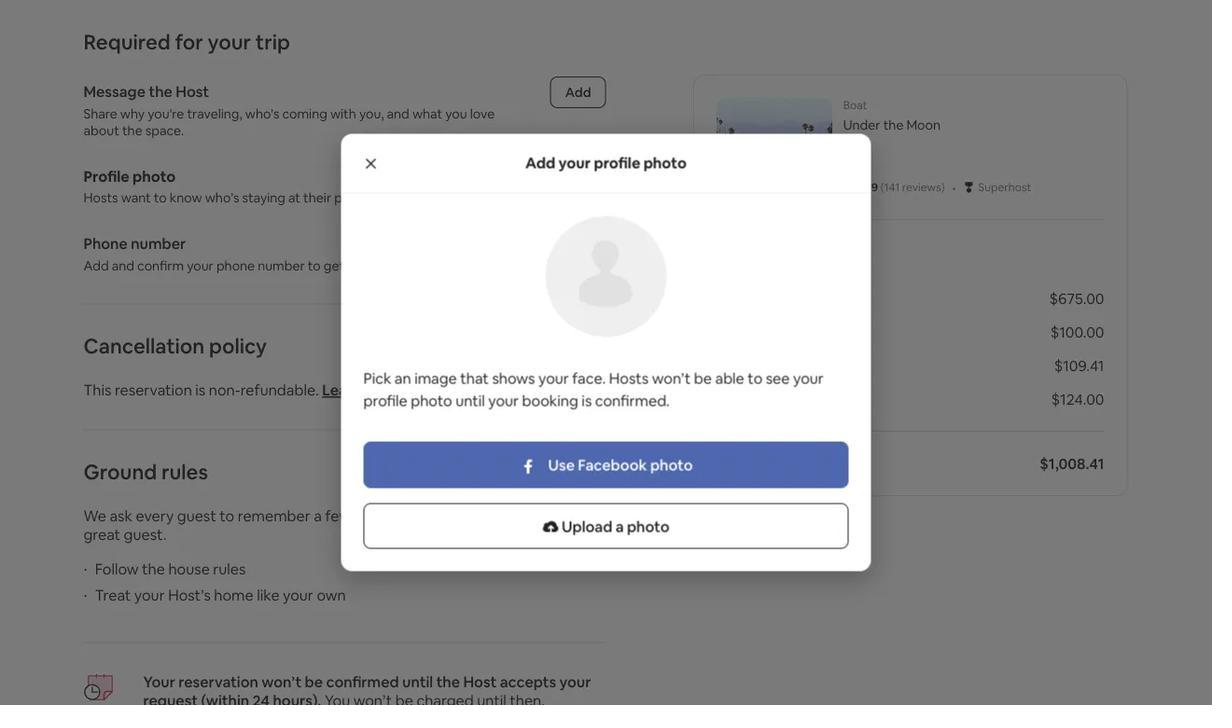 Task type: locate. For each thing, give the bounding box(es) containing it.
1 horizontal spatial host
[[464, 673, 497, 692]]

to left get
[[308, 257, 321, 274]]

1 vertical spatial reservation
[[179, 673, 259, 692]]

1 vertical spatial and
[[112, 257, 134, 274]]

a right makes
[[578, 507, 586, 526]]

at
[[289, 190, 301, 206]]

is
[[195, 381, 206, 400], [582, 391, 592, 410]]

be
[[695, 369, 712, 388], [305, 673, 323, 692]]

0 vertical spatial won't
[[652, 369, 691, 388]]

1 vertical spatial be
[[305, 673, 323, 692]]

0 horizontal spatial host
[[176, 82, 209, 101]]

message the host share why you're traveling, who's coming with you, and what you love about the space.
[[84, 82, 498, 139]]

1 vertical spatial trip
[[348, 257, 369, 274]]

ground
[[84, 459, 157, 486]]

number
[[131, 234, 186, 254], [258, 257, 305, 274]]

about
[[84, 122, 119, 139], [449, 507, 489, 526]]

1 horizontal spatial and
[[387, 105, 410, 122]]

number up confirm
[[131, 234, 186, 254]]

share
[[84, 105, 117, 122]]

1 vertical spatial until
[[403, 673, 433, 692]]

add inside phone number add and confirm your phone number to get trip updates.
[[84, 257, 109, 274]]

0 horizontal spatial until
[[403, 673, 433, 692]]

and
[[387, 105, 410, 122], [112, 257, 134, 274]]

rules inside follow the house rules treat your host's home like your own
[[213, 560, 246, 579]]

1 horizontal spatial number
[[258, 257, 305, 274]]

own
[[317, 586, 346, 606]]

and down phone
[[112, 257, 134, 274]]

confirmed
[[326, 673, 399, 692]]

reservation inside your reservation won't be confirmed until the host accepts your request (within 24 hours).
[[179, 673, 259, 692]]

4.79 ( 141 reviews )
[[857, 180, 945, 195]]

4.79
[[857, 180, 879, 195]]

1 horizontal spatial rules
[[213, 560, 246, 579]]

what left you
[[413, 105, 443, 122]]

2 horizontal spatial a
[[616, 517, 624, 536]]

0 vertical spatial trip
[[256, 28, 290, 55]]

follow
[[95, 560, 139, 579]]

profile photo hosts want to know who's staying at their place.
[[84, 167, 370, 206]]

required
[[84, 28, 171, 55]]

about inside message the host share why you're traveling, who's coming with you, and what you love about the space.
[[84, 122, 119, 139]]

updates.
[[372, 257, 424, 274]]

1 vertical spatial host
[[464, 673, 497, 692]]

to
[[154, 190, 167, 206], [308, 257, 321, 274], [748, 369, 763, 388], [220, 507, 235, 526]]

photo inside "button"
[[651, 456, 693, 475]]

0 vertical spatial host
[[176, 82, 209, 101]]

refundable.
[[241, 381, 319, 400]]

0 horizontal spatial be
[[305, 673, 323, 692]]

a left few
[[314, 507, 322, 526]]

0 horizontal spatial about
[[84, 122, 119, 139]]

coming
[[282, 105, 328, 122]]

and right you,
[[387, 105, 410, 122]]

1 vertical spatial what
[[493, 507, 527, 526]]

trip up message the host share why you're traveling, who's coming with you, and what you love about the space.
[[256, 28, 290, 55]]

hosts up the confirmed. in the bottom of the page
[[610, 369, 649, 388]]

this reservation is non-refundable. learn more
[[84, 381, 402, 400]]

face.
[[573, 369, 606, 388]]

a right upload
[[616, 517, 624, 536]]

reservation for won't
[[179, 673, 259, 692]]

with
[[330, 105, 357, 122]]

airbnb service fee
[[717, 356, 842, 375]]

shows
[[492, 369, 535, 388]]

3 add button from the top
[[551, 229, 606, 261]]

0 vertical spatial until
[[456, 391, 485, 410]]

about right 'things'
[[449, 507, 489, 526]]

fee
[[819, 356, 842, 375]]

1 horizontal spatial a
[[578, 507, 586, 526]]

1 vertical spatial profile
[[364, 391, 408, 410]]

photo
[[644, 154, 687, 173], [133, 167, 176, 186], [411, 391, 453, 410], [651, 456, 693, 475], [627, 517, 670, 536]]

hosts inside pick an image that shows your face. hosts won't be able to see your profile photo until your booking is confirmed.
[[610, 369, 649, 388]]

you
[[446, 105, 467, 122]]

1 horizontal spatial trip
[[348, 257, 369, 274]]

to left see
[[748, 369, 763, 388]]

1 horizontal spatial about
[[449, 507, 489, 526]]

know
[[170, 190, 202, 206]]

phone
[[217, 257, 255, 274]]

is left non- at the left of page
[[195, 381, 206, 400]]

won't up the confirmed. in the bottom of the page
[[652, 369, 691, 388]]

1 vertical spatial hosts
[[610, 369, 649, 388]]

0 horizontal spatial hosts
[[84, 190, 118, 206]]

0 vertical spatial reservation
[[115, 381, 192, 400]]

we
[[84, 507, 106, 526]]

image
[[415, 369, 457, 388]]

why
[[120, 105, 145, 122]]

host inside message the host share why you're traveling, who's coming with you, and what you love about the space.
[[176, 82, 209, 101]]

until inside pick an image that shows your face. hosts won't be able to see your profile photo until your booking is confirmed.
[[456, 391, 485, 410]]

add your profile photo
[[526, 154, 687, 173]]

a
[[314, 507, 322, 526], [578, 507, 586, 526], [616, 517, 624, 536]]

trip inside phone number add and confirm your phone number to get trip updates.
[[348, 257, 369, 274]]

number right phone
[[258, 257, 305, 274]]

superhost
[[979, 180, 1032, 195]]

1 vertical spatial rules
[[213, 560, 246, 579]]

1 horizontal spatial hosts
[[610, 369, 649, 388]]

be left confirmed
[[305, 673, 323, 692]]

$1,008.41
[[1041, 454, 1105, 473]]

hosts down profile
[[84, 190, 118, 206]]

rules up guest in the left bottom of the page
[[161, 459, 208, 486]]

for
[[175, 28, 203, 55]]

0 vertical spatial rules
[[161, 459, 208, 486]]

about left why
[[84, 122, 119, 139]]

the left space.
[[122, 122, 143, 139]]

0 vertical spatial and
[[387, 105, 410, 122]]

rules up home
[[213, 560, 246, 579]]

add button
[[551, 77, 606, 108], [551, 161, 606, 193], [551, 229, 606, 261]]

2 vertical spatial add button
[[551, 229, 606, 261]]

1 horizontal spatial until
[[456, 391, 485, 410]]

0 vertical spatial about
[[84, 122, 119, 139]]

1 horizontal spatial won't
[[652, 369, 691, 388]]

1 vertical spatial add button
[[551, 161, 606, 193]]

0 vertical spatial number
[[131, 234, 186, 254]]

add inside dialog
[[526, 154, 556, 173]]

•
[[953, 178, 957, 197]]

(usd) button
[[755, 454, 795, 473]]

0 vertical spatial add button
[[551, 77, 606, 108]]

1 vertical spatial number
[[258, 257, 305, 274]]

1 vertical spatial won't
[[262, 673, 302, 692]]

$100.00
[[1051, 323, 1105, 342]]

your
[[208, 28, 251, 55], [559, 154, 591, 173], [187, 257, 214, 274], [539, 369, 569, 388], [794, 369, 824, 388], [489, 391, 519, 410], [134, 586, 165, 606], [283, 586, 314, 606], [560, 673, 591, 692]]

phone
[[84, 234, 128, 254]]

to right want
[[154, 190, 167, 206]]

0 vertical spatial hosts
[[84, 190, 118, 206]]

1 horizontal spatial is
[[582, 391, 592, 410]]

1 horizontal spatial what
[[493, 507, 527, 526]]

airbnb
[[717, 356, 764, 375]]

the left accepts
[[437, 673, 460, 692]]

reservation right your
[[179, 673, 259, 692]]

won't right (within
[[262, 673, 302, 692]]

photo inside pick an image that shows your face. hosts won't be able to see your profile photo until your booking is confirmed.
[[411, 391, 453, 410]]

0 horizontal spatial won't
[[262, 673, 302, 692]]

house
[[168, 560, 210, 579]]

the left 'moon'
[[884, 117, 904, 134]]

message
[[84, 82, 146, 101]]

learn
[[322, 381, 362, 400]]

policy
[[209, 333, 267, 360]]

0 vertical spatial profile
[[594, 154, 641, 173]]

is down face.
[[582, 391, 592, 410]]

0 vertical spatial what
[[413, 105, 443, 122]]

confirmed.
[[596, 391, 670, 410]]

until
[[456, 391, 485, 410], [403, 673, 433, 692]]

1 horizontal spatial profile
[[594, 154, 641, 173]]

who's
[[205, 190, 239, 206]]

trip right get
[[348, 257, 369, 274]]

want
[[121, 190, 151, 206]]

able
[[716, 369, 745, 388]]

profile
[[594, 154, 641, 173], [364, 391, 408, 410]]

about inside we ask every guest to remember a few simple things about what makes a great guest.
[[449, 507, 489, 526]]

0 vertical spatial be
[[695, 369, 712, 388]]

the down guest.
[[142, 560, 165, 579]]

1 add button from the top
[[551, 77, 606, 108]]

what left 󰔁
[[493, 507, 527, 526]]

ground rules
[[84, 459, 208, 486]]

is inside pick an image that shows your face. hosts won't be able to see your profile photo until your booking is confirmed.
[[582, 391, 592, 410]]

add button for phone number
[[551, 229, 606, 261]]

to right guest in the left bottom of the page
[[220, 507, 235, 526]]

0 horizontal spatial what
[[413, 105, 443, 122]]

facebook
[[578, 456, 648, 475]]

until down that
[[456, 391, 485, 410]]

1 vertical spatial about
[[449, 507, 489, 526]]

the up the you're
[[149, 82, 173, 101]]

reservation down cancellation
[[115, 381, 192, 400]]

0 horizontal spatial and
[[112, 257, 134, 274]]

what
[[413, 105, 443, 122], [493, 507, 527, 526]]

airbnb service fee button
[[717, 356, 842, 375]]

host up traveling,
[[176, 82, 209, 101]]

until right confirmed
[[403, 673, 433, 692]]

be inside your reservation won't be confirmed until the host accepts your request (within 24 hours).
[[305, 673, 323, 692]]

0 horizontal spatial is
[[195, 381, 206, 400]]

reservation for is
[[115, 381, 192, 400]]

0 horizontal spatial profile
[[364, 391, 408, 410]]

makes
[[530, 507, 575, 526]]

1 horizontal spatial be
[[695, 369, 712, 388]]

more
[[365, 381, 402, 400]]

won't inside pick an image that shows your face. hosts won't be able to see your profile photo until your booking is confirmed.
[[652, 369, 691, 388]]

be left "able"
[[695, 369, 712, 388]]

2 add button from the top
[[551, 161, 606, 193]]

host left accepts
[[464, 673, 497, 692]]

add
[[566, 84, 592, 101], [526, 154, 556, 173], [566, 169, 592, 185], [566, 236, 592, 253], [84, 257, 109, 274]]

$109.41
[[1055, 356, 1105, 375]]

an
[[395, 369, 411, 388]]

guest.
[[124, 526, 167, 545]]



Task type: describe. For each thing, give the bounding box(es) containing it.
and inside phone number add and confirm your phone number to get trip updates.
[[112, 257, 134, 274]]

few
[[325, 507, 351, 526]]

you're
[[148, 105, 184, 122]]

request
[[143, 692, 198, 706]]

place.
[[335, 190, 370, 206]]

add button for message the host
[[551, 77, 606, 108]]

great
[[84, 526, 121, 545]]

141
[[885, 180, 900, 195]]

remember
[[238, 507, 311, 526]]

be inside pick an image that shows your face. hosts won't be able to see your profile photo until your booking is confirmed.
[[695, 369, 712, 388]]

moon
[[907, 117, 941, 134]]

see
[[766, 369, 790, 388]]

24
[[253, 692, 270, 706]]

host's
[[168, 586, 211, 606]]

every
[[136, 507, 174, 526]]

total (usd)
[[717, 454, 795, 473]]

get
[[324, 257, 345, 274]]

your inside phone number add and confirm your phone number to get trip updates.
[[187, 257, 214, 274]]

who's
[[245, 105, 280, 122]]

add your profile photo dialog
[[341, 134, 872, 572]]

staying
[[242, 190, 286, 206]]

use facebook photo
[[549, 456, 693, 475]]

󰔁
[[543, 517, 559, 535]]

0 horizontal spatial number
[[131, 234, 186, 254]]

you,
[[359, 105, 384, 122]]

boat under the moon
[[844, 98, 941, 134]]

to inside phone number add and confirm your phone number to get trip updates.
[[308, 257, 321, 274]]

photo inside profile photo hosts want to know who's staying at their place.
[[133, 167, 176, 186]]

add for message the host
[[566, 84, 592, 101]]

$124.00
[[1052, 390, 1105, 409]]

non-
[[209, 381, 241, 400]]

under
[[844, 117, 881, 134]]

hours).
[[273, 692, 322, 706]]

󰔁 upload a photo
[[543, 517, 670, 536]]

ask
[[110, 507, 133, 526]]

use facebook photo button
[[364, 442, 849, 489]]

follow the house rules treat your host's home like your own
[[95, 560, 346, 606]]

until inside your reservation won't be confirmed until the host accepts your request (within 24 hours).
[[403, 673, 433, 692]]

0 horizontal spatial a
[[314, 507, 322, 526]]

host inside your reservation won't be confirmed until the host accepts your request (within 24 hours).
[[464, 673, 497, 692]]

things
[[403, 507, 445, 526]]

pick an image that shows your face. hosts won't be able to see your profile photo until your booking is confirmed.
[[364, 369, 824, 410]]

cancellation
[[84, 333, 205, 360]]

to inside profile photo hosts want to know who's staying at their place.
[[154, 190, 167, 206]]

a inside dialog
[[616, 517, 624, 536]]

this
[[84, 381, 111, 400]]

booking
[[522, 391, 579, 410]]

add button for profile photo
[[551, 161, 606, 193]]

profile inside pick an image that shows your face. hosts won't be able to see your profile photo until your booking is confirmed.
[[364, 391, 408, 410]]

and inside message the host share why you're traveling, who's coming with you, and what you love about the space.
[[387, 105, 410, 122]]

total
[[717, 454, 752, 473]]

love
[[470, 105, 495, 122]]

cancellation policy
[[84, 333, 267, 360]]

we ask every guest to remember a few simple things about what makes a great guest.
[[84, 507, 586, 545]]

their
[[304, 190, 332, 206]]

your
[[143, 673, 175, 692]]

required for your trip
[[84, 28, 290, 55]]

simple
[[355, 507, 399, 526]]

reviews
[[903, 180, 942, 195]]

)
[[942, 180, 945, 195]]

the inside follow the house rules treat your host's home like your own
[[142, 560, 165, 579]]

guest
[[177, 507, 216, 526]]

hosts inside profile photo hosts want to know who's staying at their place.
[[84, 190, 118, 206]]

upload
[[562, 517, 613, 536]]

(within
[[201, 692, 250, 706]]

your inside your reservation won't be confirmed until the host accepts your request (within 24 hours).
[[560, 673, 591, 692]]

boat
[[844, 98, 868, 113]]

add for profile photo
[[566, 169, 592, 185]]

what inside message the host share why you're traveling, who's coming with you, and what you love about the space.
[[413, 105, 443, 122]]

confirm
[[137, 257, 184, 274]]

your reservation won't be confirmed until the host accepts your request (within 24 hours).
[[143, 673, 591, 706]]

won't inside your reservation won't be confirmed until the host accepts your request (within 24 hours).
[[262, 673, 302, 692]]

to inside pick an image that shows your face. hosts won't be able to see your profile photo until your booking is confirmed.
[[748, 369, 763, 388]]

that
[[461, 369, 489, 388]]

$675.00
[[1050, 289, 1105, 308]]

space.
[[145, 122, 184, 139]]

(usd)
[[755, 454, 795, 473]]

to inside we ask every guest to remember a few simple things about what makes a great guest.
[[220, 507, 235, 526]]

the inside boat under the moon
[[884, 117, 904, 134]]

learn more button
[[322, 381, 402, 400]]

add for phone number
[[566, 236, 592, 253]]

0 horizontal spatial rules
[[161, 459, 208, 486]]

home
[[214, 586, 254, 606]]

what inside we ask every guest to remember a few simple things about what makes a great guest.
[[493, 507, 527, 526]]

treat
[[95, 586, 131, 606]]

like
[[257, 586, 280, 606]]

the inside your reservation won't be confirmed until the host accepts your request (within 24 hours).
[[437, 673, 460, 692]]

traveling,
[[187, 105, 243, 122]]

phone number add and confirm your phone number to get trip updates.
[[84, 234, 424, 274]]

(
[[881, 180, 885, 195]]

0 horizontal spatial trip
[[256, 28, 290, 55]]



Task type: vqa. For each thing, say whether or not it's contained in the screenshot.
group
no



